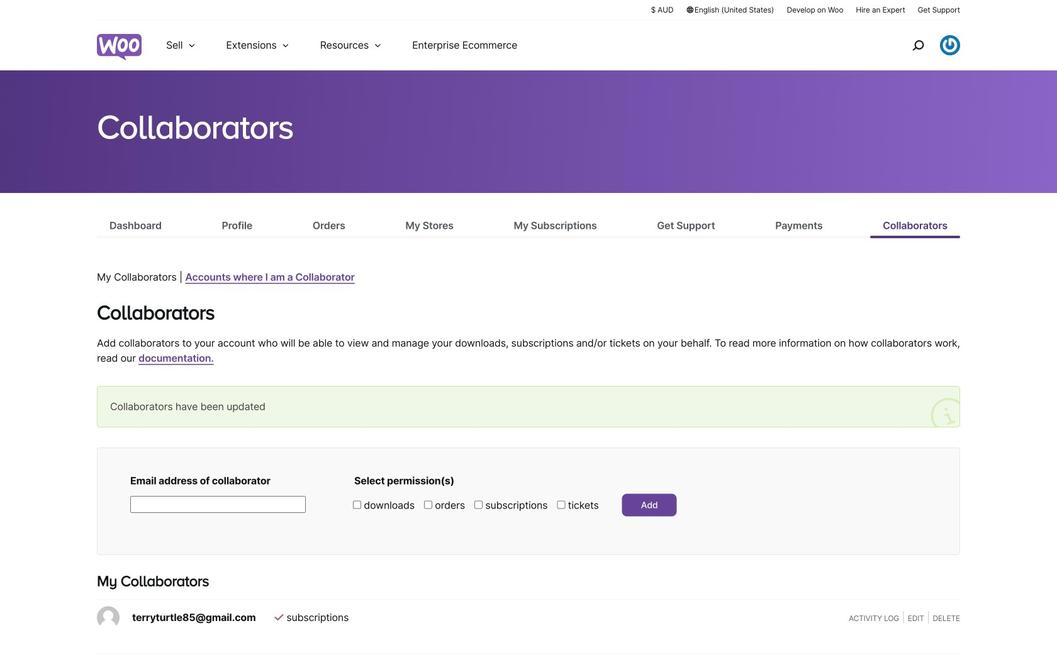Task type: vqa. For each thing, say whether or not it's contained in the screenshot.
option
yes



Task type: describe. For each thing, give the bounding box(es) containing it.
service navigation menu element
[[885, 25, 960, 66]]



Task type: locate. For each thing, give the bounding box(es) containing it.
None checkbox
[[353, 501, 361, 509]]

check image
[[275, 613, 283, 623]]

open account menu image
[[940, 35, 960, 55]]

search image
[[908, 35, 928, 55]]

None checkbox
[[424, 501, 432, 509], [474, 501, 483, 509], [557, 501, 565, 509], [424, 501, 432, 509], [474, 501, 483, 509], [557, 501, 565, 509]]



